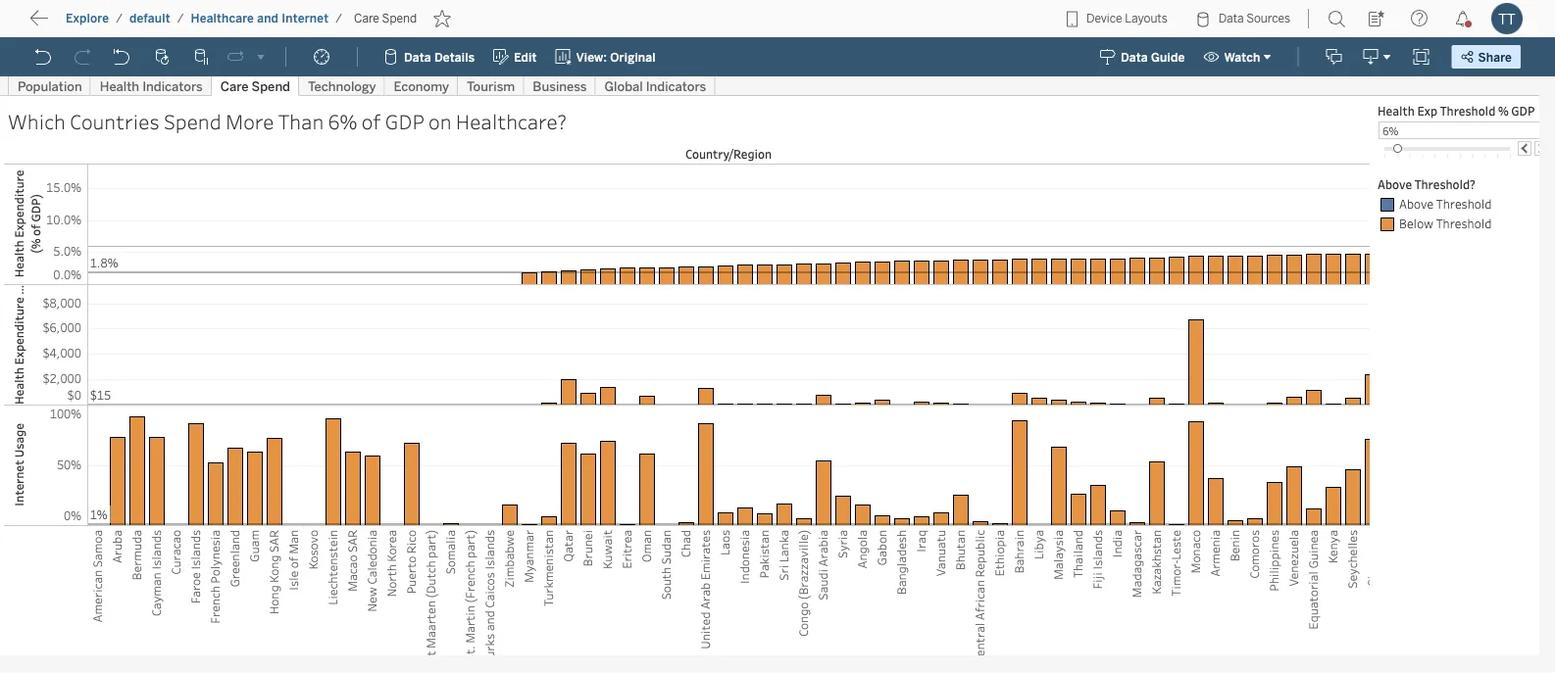 Task type: vqa. For each thing, say whether or not it's contained in the screenshot.
the Enable animations
no



Task type: locate. For each thing, give the bounding box(es) containing it.
explore
[[66, 11, 109, 26]]

content
[[108, 15, 169, 34]]

/ right default link
[[177, 11, 184, 26]]

internet
[[282, 11, 329, 26]]

and
[[257, 11, 279, 26]]

/ right to
[[116, 11, 123, 26]]

to
[[88, 15, 104, 34]]

2 horizontal spatial /
[[336, 11, 342, 26]]

1 / from the left
[[116, 11, 123, 26]]

care
[[354, 11, 379, 26]]

1 horizontal spatial /
[[177, 11, 184, 26]]

care spend
[[354, 11, 417, 26]]

/
[[116, 11, 123, 26], [177, 11, 184, 26], [336, 11, 342, 26]]

/ left care
[[336, 11, 342, 26]]

default
[[129, 11, 170, 26]]

skip to content link
[[47, 11, 200, 38]]

0 horizontal spatial /
[[116, 11, 123, 26]]

default link
[[128, 10, 171, 26]]

explore link
[[65, 10, 110, 26]]



Task type: describe. For each thing, give the bounding box(es) containing it.
3 / from the left
[[336, 11, 342, 26]]

healthcare
[[191, 11, 254, 26]]

explore / default / healthcare and internet /
[[66, 11, 342, 26]]

spend
[[382, 11, 417, 26]]

skip
[[51, 15, 84, 34]]

skip to content
[[51, 15, 169, 34]]

care spend element
[[348, 11, 423, 26]]

2 / from the left
[[177, 11, 184, 26]]

healthcare and internet link
[[190, 10, 330, 26]]



